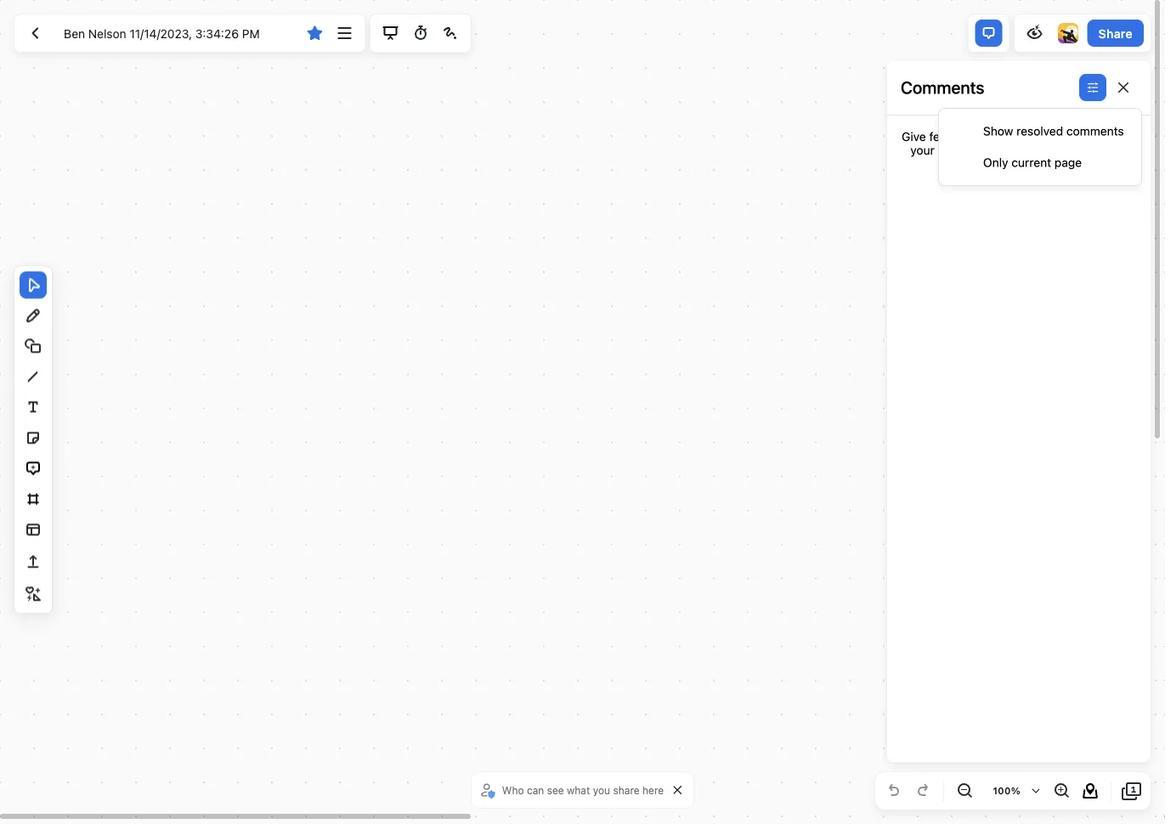 Task type: locate. For each thing, give the bounding box(es) containing it.
give feedback, make a note, or simply give your peers a shoutout using comments!
[[902, 130, 1137, 157]]

%
[[1012, 786, 1021, 797]]

note,
[[1030, 130, 1058, 144]]

comments
[[901, 77, 985, 97]]

can
[[527, 785, 544, 797]]

Document name text field
[[51, 20, 299, 47]]

give
[[1114, 130, 1137, 144]]

laser image
[[440, 23, 461, 43]]

who can see what you share here button
[[479, 778, 669, 804]]

feedback,
[[930, 130, 984, 144]]

your
[[911, 143, 935, 157]]

a
[[1020, 130, 1026, 144], [972, 143, 979, 157]]

1 horizontal spatial a
[[1020, 130, 1026, 144]]

all eyes on me image
[[1025, 23, 1046, 43]]

who can see what you share here
[[502, 785, 664, 797]]

show
[[984, 124, 1014, 138]]

current
[[1012, 156, 1052, 170]]

a right peers
[[972, 143, 979, 157]]

0 horizontal spatial a
[[972, 143, 979, 157]]

shoutout
[[982, 143, 1031, 157]]

comments!
[[1067, 143, 1128, 157]]

peers
[[938, 143, 969, 157]]

timer image
[[411, 23, 431, 43]]

only current page
[[984, 156, 1083, 170]]

a left the note,
[[1020, 130, 1026, 144]]

only
[[984, 156, 1009, 170]]

dashboard image
[[25, 23, 45, 43]]

more tools image
[[23, 585, 43, 605]]

share
[[1099, 26, 1133, 40]]

using
[[1034, 143, 1064, 157]]

mini map image
[[1081, 781, 1101, 802]]

present image
[[381, 23, 401, 43]]

100 %
[[994, 786, 1021, 797]]

share button
[[1088, 20, 1145, 47]]



Task type: describe. For each thing, give the bounding box(es) containing it.
templates image
[[23, 520, 43, 540]]

upload image
[[23, 552, 43, 573]]

see
[[547, 785, 564, 797]]

who
[[502, 785, 524, 797]]

make
[[987, 130, 1017, 144]]

you
[[593, 785, 611, 797]]

unstar this whiteboard image
[[305, 23, 325, 43]]

give
[[902, 130, 927, 144]]

comments
[[1067, 124, 1125, 138]]

share
[[613, 785, 640, 797]]

more options image
[[335, 23, 355, 43]]

simply
[[1075, 130, 1111, 144]]

filter menu for comments image
[[1083, 77, 1104, 98]]

pages image
[[1122, 781, 1143, 802]]

what
[[567, 785, 590, 797]]

page
[[1055, 156, 1083, 170]]

comment panel image
[[979, 23, 1000, 43]]

resolved
[[1017, 124, 1064, 138]]

or
[[1061, 130, 1072, 144]]

100
[[994, 786, 1012, 797]]

zoom in image
[[1052, 781, 1072, 802]]

zoom out image
[[955, 781, 975, 802]]

here
[[643, 785, 664, 797]]

show resolved comments
[[984, 124, 1125, 138]]



Task type: vqa. For each thing, say whether or not it's contained in the screenshot.
remove
no



